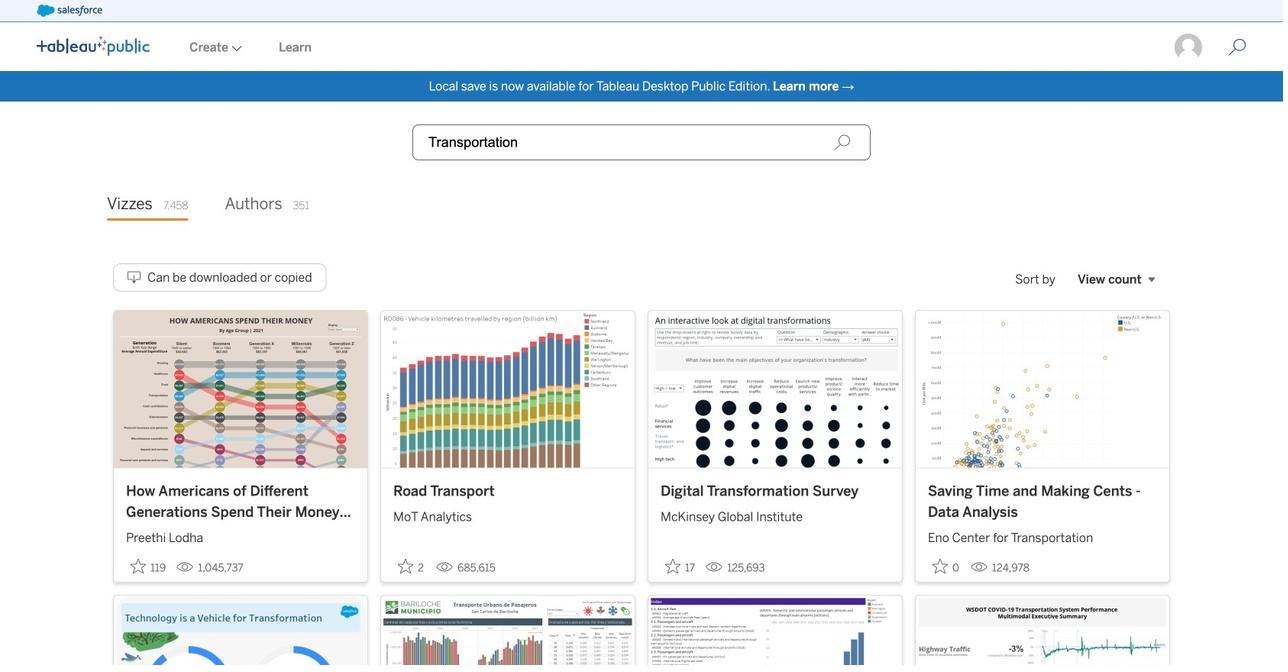 Task type: describe. For each thing, give the bounding box(es) containing it.
workbook thumbnail image for third add favorite button from right
[[381, 311, 635, 468]]

2 add favorite image from the left
[[665, 559, 681, 574]]

4 add favorite button from the left
[[928, 554, 965, 579]]

tara.schultz image
[[1173, 32, 1204, 63]]

logo image
[[37, 36, 150, 56]]

3 add favorite image from the left
[[933, 559, 948, 574]]

workbook thumbnail image for second add favorite button from the right
[[648, 311, 902, 468]]

Search input field
[[412, 124, 871, 160]]

workbook thumbnail image for 4th add favorite button from the left
[[916, 311, 1169, 468]]



Task type: vqa. For each thing, say whether or not it's contained in the screenshot.
third Workbook thumbnail from the right
yes



Task type: locate. For each thing, give the bounding box(es) containing it.
1 horizontal spatial add favorite image
[[665, 559, 681, 574]]

search image
[[834, 134, 851, 151]]

workbook thumbnail image for 4th add favorite button from right
[[114, 311, 367, 468]]

add favorite image
[[131, 559, 146, 574]]

2 horizontal spatial add favorite image
[[933, 559, 948, 574]]

4 workbook thumbnail image from the left
[[916, 311, 1169, 468]]

1 add favorite button from the left
[[126, 554, 170, 579]]

1 workbook thumbnail image from the left
[[114, 311, 367, 468]]

go to search image
[[1210, 38, 1265, 57]]

3 workbook thumbnail image from the left
[[648, 311, 902, 468]]

2 add favorite button from the left
[[393, 554, 430, 579]]

1 add favorite image from the left
[[398, 559, 413, 574]]

0 horizontal spatial add favorite image
[[398, 559, 413, 574]]

workbook thumbnail image
[[114, 311, 367, 468], [381, 311, 635, 468], [648, 311, 902, 468], [916, 311, 1169, 468]]

salesforce logo image
[[37, 5, 102, 17]]

create image
[[228, 45, 242, 52]]

Add Favorite button
[[126, 554, 170, 579], [393, 554, 430, 579], [661, 554, 700, 579], [928, 554, 965, 579]]

3 add favorite button from the left
[[661, 554, 700, 579]]

add favorite image
[[398, 559, 413, 574], [665, 559, 681, 574], [933, 559, 948, 574]]

2 workbook thumbnail image from the left
[[381, 311, 635, 468]]



